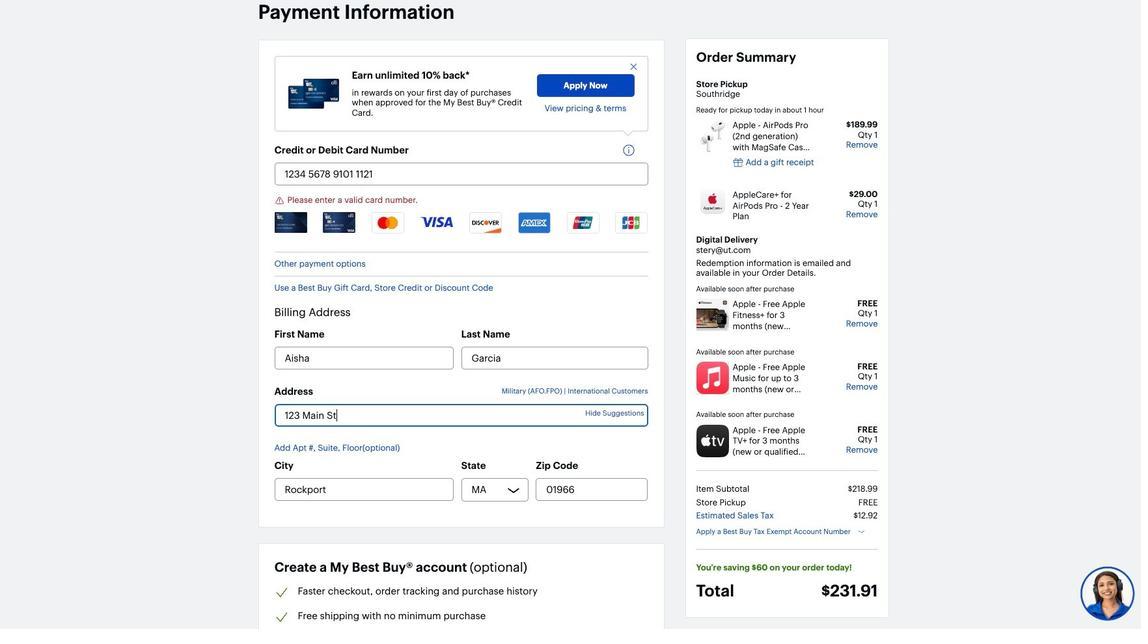 Task type: vqa. For each thing, say whether or not it's contained in the screenshot.
My Best Buy Card image to the right
yes



Task type: describe. For each thing, give the bounding box(es) containing it.
my best buy credit card image
[[288, 79, 339, 109]]

best buy help human beacon image
[[1080, 566, 1136, 622]]

mastercard image
[[372, 212, 405, 234]]

union pay image
[[567, 212, 600, 234]]

jcb image
[[616, 212, 648, 234]]

amex image
[[518, 212, 551, 234]]

error image
[[275, 196, 284, 206]]

close image
[[629, 62, 639, 71]]

information image
[[622, 144, 642, 157]]



Task type: locate. For each thing, give the bounding box(es) containing it.
0 horizontal spatial my best buy card image
[[275, 212, 307, 233]]

None text field
[[275, 347, 454, 370], [275, 479, 454, 502], [275, 347, 454, 370], [275, 479, 454, 502]]

None field
[[275, 405, 648, 428]]

list
[[275, 212, 648, 246]]

my best buy card image down error icon
[[275, 212, 307, 233]]

discover image
[[470, 212, 502, 234]]

1 horizontal spatial my best buy card image
[[323, 212, 356, 233]]

2 my best buy card image from the left
[[323, 212, 356, 233]]

my best buy card image
[[275, 212, 307, 233], [323, 212, 356, 233]]

None text field
[[275, 163, 648, 186], [461, 347, 648, 370], [536, 479, 648, 502], [275, 163, 648, 186], [461, 347, 648, 370], [536, 479, 648, 502]]

my best buy card image left mastercard image on the left
[[323, 212, 356, 233]]

1 my best buy card image from the left
[[275, 212, 307, 233]]

visa image
[[421, 212, 453, 229]]



